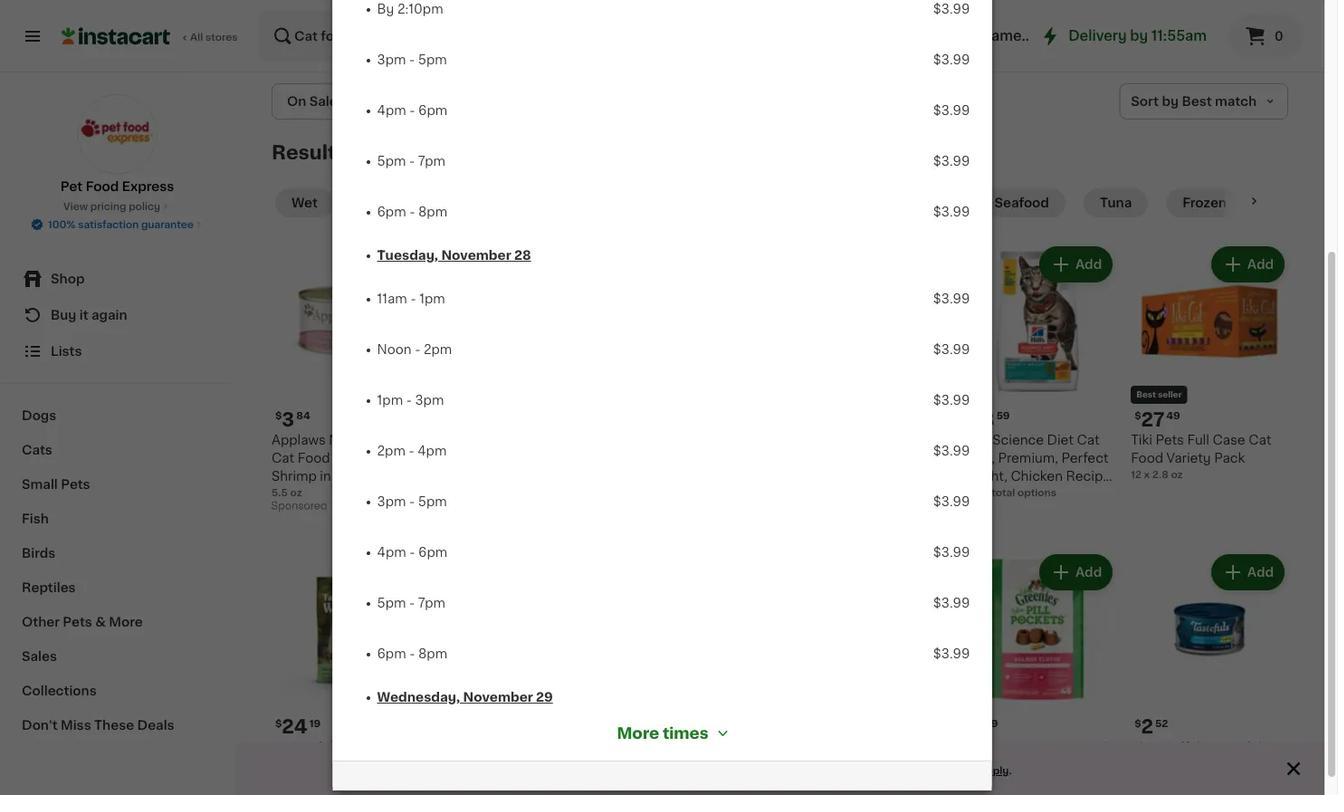 Task type: locate. For each thing, give the bounding box(es) containing it.
more up $10
[[617, 726, 660, 741]]

cat right soft
[[990, 760, 1012, 772]]

& up the for
[[548, 470, 559, 483]]

november for wednesday,
[[463, 691, 533, 704]]

1 horizontal spatial free
[[541, 434, 570, 446]]

1 vertical spatial feline
[[335, 760, 373, 772]]

cat inside instinct raw boost real chicken recipe grain- free dry cat food
[[845, 470, 868, 483]]

1 horizontal spatial greenies
[[960, 742, 1026, 754]]

tiki inside tiki pets chicken & egg cat food 5.6 lb
[[444, 742, 465, 754]]

tiki for food
[[1132, 434, 1153, 446]]

pets for small pets
[[61, 478, 90, 491]]

3 left lb,
[[960, 488, 966, 498]]

1 vertical spatial 6pm - 8pm
[[377, 648, 448, 660]]

fish inside applaws natural wet cat food pot multipack, fish selection
[[788, 778, 814, 790]]

4pm - 6pm down 5
[[377, 546, 448, 559]]

feline up this
[[686, 742, 724, 754]]

2 right lb,
[[983, 488, 990, 498]]

0 vertical spatial treats,
[[1016, 760, 1058, 772]]

0 vertical spatial turkey
[[900, 197, 944, 209]]

2 4pm - 6pm from the top
[[377, 546, 448, 559]]

19 for 24
[[310, 718, 321, 728]]

chicken up options
[[1011, 470, 1063, 483]]

chicken inside 'hill's science diet cat food, premium, perfect weight, chicken recipe, adult'
[[1011, 470, 1063, 483]]

1 horizontal spatial feline
[[686, 742, 724, 754]]

food, down 'hill's'
[[960, 452, 995, 465]]

0 horizontal spatial 3
[[282, 410, 295, 429]]

birds link
[[11, 536, 224, 571]]

greenies up apply
[[960, 742, 1026, 754]]

order
[[718, 761, 764, 777]]

89
[[985, 718, 999, 728]]

product group
[[272, 243, 429, 516], [444, 243, 601, 537], [960, 243, 1117, 501], [1132, 243, 1289, 482], [272, 551, 429, 795], [788, 551, 945, 795], [960, 551, 1117, 795], [1132, 551, 1289, 795]]

2 vertical spatial free
[[788, 470, 816, 483]]

tiki down 27
[[1132, 434, 1153, 446]]

1 vertical spatial 3
[[960, 488, 966, 498]]

2 3pm - 5pm from the top
[[377, 495, 447, 508]]

19 inside the $ 13 19
[[649, 718, 660, 728]]

chicken down '29'
[[500, 742, 552, 754]]

natural inside wellness grain free indoor deboned chicken, turkey & chicken meals recipe natural food for adult cats
[[444, 506, 490, 519]]

pets inside the tiki pets full case cat food variety pack 12 x 2.8 oz
[[1156, 434, 1185, 446]]

2pm
[[424, 343, 452, 356], [377, 445, 406, 457]]

-
[[409, 53, 415, 66], [410, 104, 415, 117], [409, 155, 415, 168], [410, 206, 415, 218], [411, 293, 416, 305], [415, 343, 421, 356], [406, 394, 412, 407], [409, 445, 415, 457], [409, 495, 415, 508], [410, 546, 415, 559], [409, 597, 415, 610], [410, 648, 415, 660]]

chicken for hill's science diet cat food, premium, perfect weight, chicken recipe, adult
[[1011, 470, 1063, 483]]

0 horizontal spatial 19
[[310, 718, 321, 728]]

1 horizontal spatial 2pm
[[424, 343, 452, 356]]

19 inside $ 24 19
[[310, 718, 321, 728]]

oz inside the tiki pets full case cat food variety pack 12 x 2.8 oz
[[1172, 470, 1184, 479]]

6pm - 8pm up wednesday,
[[377, 648, 448, 660]]

adult right the for
[[553, 506, 586, 519]]

chicken inside tiki pets chicken & egg cat food 5.6 lb
[[500, 742, 552, 754]]

cat up entrée
[[1254, 760, 1277, 772]]

free inside instinct raw boost real chicken recipe grain- free dry cat food
[[788, 470, 816, 483]]

recipe down rocky
[[376, 760, 421, 772]]

11 $3.99 from the top
[[934, 546, 971, 559]]

3 lb, 2 total options
[[960, 488, 1057, 498]]

lb inside tiki pets chicken & egg cat food 5.6 lb
[[462, 777, 472, 787]]

treats, right .
[[1016, 760, 1058, 772]]

chicken inside blue buffalo tastefuls natural flaked wet cat food, chicken entrée
[[1171, 778, 1223, 790]]

instinct
[[788, 434, 836, 446]]

3pm down by
[[377, 53, 406, 66]]

policy
[[129, 202, 160, 212]]

oz inside applaws natural wet cat food tuna fillet with shrimp in broth 5.5 oz
[[290, 488, 302, 498]]

3pm down noon - 2pm
[[415, 394, 444, 407]]

pets for other pets & more
[[63, 616, 92, 629]]

& left the egg
[[556, 742, 566, 754]]

1 horizontal spatial 2
[[1142, 718, 1154, 737]]

product group containing wellness grain free indoor deboned chicken, turkey & chicken meals recipe natural food for adult cats
[[444, 243, 601, 537]]

1 horizontal spatial grain
[[504, 434, 538, 446]]

1 horizontal spatial more
[[617, 726, 660, 741]]

1 6pm - 8pm from the top
[[377, 206, 448, 218]]

cat inside applaws natural wet cat food pot multipack, fish selection
[[788, 760, 810, 772]]

applaws down the $ 3 84
[[272, 434, 326, 446]]

november for tuesday,
[[441, 249, 512, 262]]

1 vertical spatial november
[[463, 691, 533, 704]]

don't miss these deals
[[22, 719, 174, 732]]

5 $3.99 from the top
[[934, 206, 971, 218]]

wet up fillet
[[378, 434, 404, 446]]

1 vertical spatial recipe
[[540, 488, 585, 501]]

fish link
[[11, 502, 224, 536]]

oz up sponsored badge "image"
[[290, 488, 302, 498]]

view
[[63, 202, 88, 212]]

0 vertical spatial adult
[[960, 488, 993, 501]]

100%
[[48, 220, 76, 230]]

small pets link
[[11, 467, 224, 502]]

pricing
[[90, 202, 126, 212]]

0 horizontal spatial greenies
[[616, 742, 682, 754]]

1 horizontal spatial tiki
[[1132, 434, 1153, 446]]

3pm - 5pm down by 2:10pm
[[377, 53, 447, 66]]

1 vertical spatial cats
[[444, 524, 474, 537]]

natural down the $ 13 19
[[616, 760, 662, 772]]

deals
[[137, 719, 174, 732]]

59
[[997, 411, 1010, 421]]

wet
[[292, 197, 318, 209], [378, 434, 404, 446], [894, 742, 920, 754], [1226, 760, 1251, 772]]

0 vertical spatial november
[[441, 249, 512, 262]]

0 horizontal spatial food,
[[960, 452, 995, 465]]

8pm up wednesday,
[[418, 648, 448, 660]]

applaws
[[272, 434, 326, 446], [788, 742, 842, 754]]

pets for tiki pets full case cat food variety pack 12 x 2.8 oz
[[1156, 434, 1185, 446]]

pets inside 'link'
[[61, 478, 90, 491]]

1 horizontal spatial applaws
[[788, 742, 842, 754]]

cat up the shrimp
[[272, 452, 295, 465]]

1 horizontal spatial adult
[[727, 742, 761, 754]]

adult inside 'hill's science diet cat food, premium, perfect weight, chicken recipe, adult'
[[960, 488, 993, 501]]

1237
[[876, 29, 907, 43]]

greenies for soft
[[960, 742, 1026, 754]]

pets inside tiki pets chicken & egg cat food 5.6 lb
[[468, 742, 497, 754]]

& inside wellness grain free indoor deboned chicken, turkey & chicken meals recipe natural food for adult cats
[[548, 470, 559, 483]]

flavor down care in the right of the page
[[707, 778, 746, 790]]

1 vertical spatial tiki
[[444, 742, 465, 754]]

$ down best
[[1135, 411, 1142, 421]]

food up selection
[[814, 760, 846, 772]]

cat inside tiki pets chicken & egg cat food 5.6 lb
[[444, 760, 466, 772]]

flavor inside greenies cats natural soft cat treats, salmon flavor
[[960, 778, 998, 790]]

1 7pm from the top
[[418, 155, 446, 168]]

& inside tiki pets chicken & egg cat food 5.6 lb
[[556, 742, 566, 754]]

applaws inside applaws natural wet cat food tuna fillet with shrimp in broth 5.5 oz
[[272, 434, 326, 446]]

$ for 24
[[275, 718, 282, 728]]

0 horizontal spatial cats
[[22, 444, 52, 457]]

1 8pm from the top
[[418, 206, 448, 218]]

food, down blue
[[1132, 778, 1167, 790]]

$ inside $ 27 49
[[1135, 411, 1142, 421]]

close image
[[1284, 758, 1305, 780]]

0 vertical spatial food,
[[960, 452, 995, 465]]

recipe down raw on the bottom right of the page
[[843, 452, 888, 465]]

12 $3.99 from the top
[[934, 597, 971, 610]]

more times 
[[617, 726, 731, 741]]

tuna
[[1100, 197, 1132, 209], [333, 452, 364, 465]]

cat right case
[[1249, 434, 1272, 446]]

0 vertical spatial 7pm
[[418, 155, 446, 168]]

$ inside the $ 13 19
[[619, 718, 626, 728]]

other pets & more link
[[11, 605, 224, 640]]

1 horizontal spatial 1pm
[[420, 293, 445, 305]]

free down "cat
[[407, 197, 436, 209]]

2 flavor from the left
[[960, 778, 998, 790]]

greenies down the $ 13 19
[[616, 742, 682, 754]]

cats inside greenies cats natural soft cat treats, salmon flavor
[[1030, 742, 1059, 754]]

0 horizontal spatial feline
[[335, 760, 373, 772]]

raw
[[839, 434, 866, 446]]

on
[[287, 95, 306, 108]]

adult down weight,
[[960, 488, 993, 501]]

street
[[1033, 29, 1077, 43]]

tiki up 5.6 at the left of the page
[[444, 742, 465, 754]]

$ inside the $ 3 84
[[275, 411, 282, 421]]

pets right other
[[63, 616, 92, 629]]

0 vertical spatial grain
[[369, 197, 404, 209]]

2 left 52
[[1142, 718, 1154, 737]]

natural up fillet
[[329, 434, 375, 446]]

1 vertical spatial tuna
[[333, 452, 364, 465]]

0 horizontal spatial 2
[[983, 488, 990, 498]]

0 vertical spatial feline
[[686, 742, 724, 754]]

2 horizontal spatial free
[[788, 470, 816, 483]]

0 vertical spatial oz
[[1172, 470, 1184, 479]]

1 vertical spatial 5pm - 7pm
[[377, 597, 446, 610]]

chicken inside wellness grain free indoor deboned chicken, turkey & chicken meals recipe natural food for adult cats
[[444, 488, 496, 501]]

cats link
[[11, 433, 224, 467]]

0 horizontal spatial more
[[109, 616, 143, 629]]

1 vertical spatial free
[[541, 434, 570, 446]]

0 vertical spatial lb
[[453, 488, 462, 498]]

add for 2
[[1248, 566, 1275, 579]]

terms apply button
[[947, 764, 1009, 778]]

1 greenies from the left
[[616, 742, 682, 754]]

.
[[1009, 766, 1012, 776]]

2 horizontal spatial recipe
[[843, 452, 888, 465]]

add
[[388, 258, 415, 271], [1076, 258, 1103, 271], [1248, 258, 1275, 271], [1076, 566, 1103, 579], [1248, 566, 1275, 579]]

6pm up wednesday,
[[377, 648, 406, 660]]

product group containing 27
[[1132, 243, 1289, 482]]

food down grain- on the bottom
[[871, 470, 904, 483]]

hill's science diet cat food, premium, perfect weight, chicken recipe, adult
[[960, 434, 1115, 501]]

flavor down terms apply .
[[960, 778, 998, 790]]

seafood
[[995, 197, 1050, 209]]

wet inside applaws natural wet cat food pot multipack, fish selection
[[894, 742, 920, 754]]

0 vertical spatial applaws
[[272, 434, 326, 446]]

1 vertical spatial &
[[95, 616, 106, 629]]

$10
[[622, 761, 651, 777]]

pets down $ 27 49 on the right bottom
[[1156, 434, 1185, 446]]

product group containing 2
[[1132, 551, 1289, 795]]

feline down wild
[[335, 760, 373, 772]]

& up sales 'link'
[[95, 616, 106, 629]]

cat
[[1077, 434, 1100, 446], [1249, 434, 1272, 446], [272, 452, 295, 465], [845, 470, 868, 483], [788, 760, 810, 772], [444, 760, 466, 772], [744, 760, 766, 772], [990, 760, 1012, 772], [1254, 760, 1277, 772]]

13 $3.99 from the top
[[934, 648, 971, 660]]

3pm - 5pm
[[377, 53, 447, 66], [377, 495, 447, 508]]

1 vertical spatial food,
[[1132, 778, 1167, 790]]

terms
[[947, 766, 978, 776]]

cat right dry
[[845, 470, 868, 483]]

1 vertical spatial 4pm - 6pm
[[377, 546, 448, 559]]

0 vertical spatial 3pm - 5pm
[[377, 53, 447, 66]]

0 vertical spatial 2
[[983, 488, 990, 498]]

on sale
[[287, 95, 338, 108]]

chicken down flaked
[[1171, 778, 1223, 790]]

applaws for applaws natural wet cat food pot multipack, fish selection
[[788, 742, 842, 754]]

0 vertical spatial 6pm - 8pm
[[377, 206, 448, 218]]

terms apply .
[[947, 766, 1012, 776]]

lb right 5
[[453, 488, 462, 498]]

flaked
[[1181, 760, 1223, 772]]

turkey
[[900, 197, 944, 209], [502, 470, 545, 483]]

1 horizontal spatial flavor
[[960, 778, 998, 790]]

1pm down noon at the top left
[[377, 394, 403, 407]]

greenies inside greenies feline adult natural dental care cat treats, catnip flavor
[[616, 742, 682, 754]]

1 horizontal spatial oz
[[1172, 470, 1184, 479]]

3pm - 5pm down with
[[377, 495, 447, 508]]

9 $3.99 from the top
[[934, 445, 971, 457]]

adult up the order
[[727, 742, 761, 754]]

0 vertical spatial 3
[[282, 410, 295, 429]]

recipe inside wellness grain free indoor deboned chicken, turkey & chicken meals recipe natural food for adult cats
[[540, 488, 585, 501]]

1 horizontal spatial fish
[[788, 778, 814, 790]]

results
[[272, 143, 347, 162]]

cat right the order
[[788, 760, 810, 772]]

natural inside blue buffalo tastefuls natural flaked wet cat food, chicken entrée
[[1132, 760, 1178, 772]]

1 flavor from the left
[[707, 778, 746, 790]]

0 horizontal spatial 1pm
[[377, 394, 403, 407]]

november right tuesday,
[[441, 249, 512, 262]]

wild
[[350, 742, 378, 754]]

greenies cats natural soft cat treats, salmon flavor
[[960, 742, 1109, 790]]

deboned
[[488, 452, 548, 465]]

off
[[655, 761, 679, 777]]

3pm down fillet
[[377, 495, 406, 508]]

$ up the taste
[[275, 718, 282, 728]]

applaws up get $10 off this order status
[[788, 742, 842, 754]]

2
[[983, 488, 990, 498], [1142, 718, 1154, 737]]

0 horizontal spatial flavor
[[707, 778, 746, 790]]

None search field
[[259, 11, 607, 62]]

taste
[[272, 742, 306, 754]]

food down wednesday, november 29
[[470, 760, 502, 772]]

0 horizontal spatial tuna
[[333, 452, 364, 465]]

wet down results
[[292, 197, 318, 209]]

5
[[444, 488, 450, 498]]

lb inside product group
[[453, 488, 462, 498]]

tiki pets full case cat food variety pack 12 x 2.8 oz
[[1132, 434, 1272, 479]]

cat inside applaws natural wet cat food tuna fillet with shrimp in broth 5.5 oz
[[272, 452, 295, 465]]

of
[[309, 742, 322, 754]]

treats, down $10
[[616, 778, 658, 790]]

recipe
[[843, 452, 888, 465], [540, 488, 585, 501], [376, 760, 421, 772]]

lb right 5.6 at the left of the page
[[462, 777, 472, 787]]

tuna left frozen button
[[1100, 197, 1132, 209]]

more up sales 'link'
[[109, 616, 143, 629]]

2 $3.99 from the top
[[934, 53, 971, 66]]

turkey inside button
[[900, 197, 944, 209]]

1 horizontal spatial cats
[[444, 524, 474, 537]]

6pm up tuesday,
[[377, 206, 406, 218]]

1 vertical spatial 2pm
[[377, 445, 406, 457]]

11am
[[377, 293, 407, 305]]

$ inside $ 2 52
[[1135, 718, 1142, 728]]

0 horizontal spatial oz
[[290, 488, 302, 498]]

0 vertical spatial 3pm
[[377, 53, 406, 66]]

0 horizontal spatial 2pm
[[377, 445, 406, 457]]

2 19 from the left
[[649, 718, 660, 728]]

recipe up the for
[[540, 488, 585, 501]]

grain up deboned
[[504, 434, 538, 446]]

0 horizontal spatial applaws
[[272, 434, 326, 446]]

wet up multipack, on the bottom
[[894, 742, 920, 754]]

2 vertical spatial recipe
[[376, 760, 421, 772]]

0 vertical spatial 28
[[514, 249, 531, 262]]

care
[[710, 760, 740, 772]]

1 vertical spatial adult
[[553, 506, 586, 519]]

tiki inside the tiki pets full case cat food variety pack 12 x 2.8 oz
[[1132, 434, 1153, 446]]

food inside the tiki pets full case cat food variety pack 12 x 2.8 oz
[[1132, 452, 1164, 465]]

2 vertical spatial &
[[556, 742, 566, 754]]

0 vertical spatial 8pm
[[418, 206, 448, 218]]

cat inside greenies cats natural soft cat treats, salmon flavor
[[990, 760, 1012, 772]]

1 horizontal spatial treats,
[[1016, 760, 1058, 772]]

food up in
[[298, 452, 330, 465]]

pets right small
[[61, 478, 90, 491]]

wellness grain free indoor deboned chicken, turkey & chicken meals recipe natural food for adult cats
[[444, 434, 586, 537]]

&
[[548, 470, 559, 483], [95, 616, 106, 629], [556, 742, 566, 754]]

pet food express link
[[60, 94, 174, 196]]

natural
[[329, 434, 375, 446], [444, 506, 490, 519], [845, 742, 891, 754], [1063, 742, 1109, 754], [616, 760, 662, 772], [1132, 760, 1178, 772]]

food down meals
[[493, 506, 525, 519]]

6pm
[[419, 104, 448, 117], [377, 206, 406, 218], [419, 546, 448, 559], [377, 648, 406, 660]]

1 horizontal spatial food,
[[1132, 778, 1167, 790]]

$ up $10
[[619, 718, 626, 728]]

on sale button
[[272, 83, 353, 120]]

turkey inside wellness grain free indoor deboned chicken, turkey & chicken meals recipe natural food for adult cats
[[502, 470, 545, 483]]

0 horizontal spatial recipe
[[376, 760, 421, 772]]

1 vertical spatial fish
[[788, 778, 814, 790]]

natural down blue
[[1132, 760, 1178, 772]]

1 horizontal spatial turkey
[[900, 197, 944, 209]]

2 horizontal spatial cats
[[1030, 742, 1059, 754]]

8 $3.99 from the top
[[934, 394, 971, 407]]

1 horizontal spatial tuna
[[1100, 197, 1132, 209]]

1 horizontal spatial 28
[[970, 410, 995, 429]]

chicken down the chicken,
[[444, 488, 496, 501]]

tuna up broth
[[333, 452, 364, 465]]

delivery
[[1069, 29, 1127, 43]]

52
[[1156, 718, 1169, 728]]

treats,
[[1016, 760, 1058, 772], [616, 778, 658, 790]]

add button for 59
[[1042, 248, 1112, 281]]

best seller
[[1137, 391, 1182, 399]]

natural up 'pot'
[[845, 742, 891, 754]]

product group containing 24
[[272, 551, 429, 795]]

grain inside wellness grain free indoor deboned chicken, turkey & chicken meals recipe natural food for adult cats
[[504, 434, 538, 446]]

other
[[22, 616, 60, 629]]

food up x
[[1132, 452, 1164, 465]]

oz
[[1172, 470, 1184, 479], [290, 488, 302, 498]]

0 horizontal spatial treats,
[[616, 778, 658, 790]]

pumpkin
[[1278, 197, 1336, 209]]

oz right 2.8
[[1172, 470, 1184, 479]]

in
[[320, 470, 331, 483]]

grain free button
[[352, 188, 452, 217]]

0 vertical spatial tiki
[[1132, 434, 1153, 446]]

2 vertical spatial cats
[[1030, 742, 1059, 754]]

grain down results for "cat food"
[[369, 197, 404, 209]]

0 vertical spatial free
[[407, 197, 436, 209]]

chicken down instinct
[[788, 452, 840, 465]]

1 vertical spatial 8pm
[[418, 648, 448, 660]]

greenies inside greenies cats natural soft cat treats, salmon flavor
[[960, 742, 1026, 754]]

1 vertical spatial 28
[[970, 410, 995, 429]]

november left '29'
[[463, 691, 533, 704]]

applaws natural wet cat food tuna fillet with shrimp in broth 5.5 oz
[[272, 434, 428, 498]]

don't miss these deals link
[[11, 708, 224, 743]]

6pm - 8pm up tuesday,
[[377, 206, 448, 218]]

1 vertical spatial turkey
[[502, 470, 545, 483]]

natural down 5 lb in the left of the page
[[444, 506, 490, 519]]

0 horizontal spatial free
[[407, 197, 436, 209]]

tastefuls
[[1212, 742, 1269, 754]]

cat right care in the right of the page
[[744, 760, 766, 772]]

food inside tiki pets chicken & egg cat food 5.6 lb
[[470, 760, 502, 772]]

0 horizontal spatial 28
[[514, 249, 531, 262]]

fish left selection
[[788, 778, 814, 790]]

$ left 52
[[1135, 718, 1142, 728]]

8pm up tuesday, november 28
[[418, 206, 448, 218]]

wet down tastefuls
[[1226, 760, 1251, 772]]

6pm - 8pm
[[377, 206, 448, 218], [377, 648, 448, 660]]

cat up perfect
[[1077, 434, 1100, 446]]

tuna button
[[1084, 188, 1149, 217]]

0 vertical spatial tuna
[[1100, 197, 1132, 209]]

28 inside product group
[[970, 410, 995, 429]]

1 vertical spatial 3pm - 5pm
[[377, 495, 447, 508]]

0
[[1275, 30, 1284, 43]]

0 vertical spatial 1pm
[[420, 293, 445, 305]]

27
[[1142, 410, 1165, 429]]

applaws inside applaws natural wet cat food pot multipack, fish selection
[[788, 742, 842, 754]]

0 vertical spatial 5pm - 7pm
[[377, 155, 446, 168]]

real
[[910, 434, 938, 446]]

tuna inside applaws natural wet cat food tuna fillet with shrimp in broth 5.5 oz
[[333, 452, 364, 465]]

1 horizontal spatial 19
[[649, 718, 660, 728]]

pets down wednesday, november 29
[[468, 742, 497, 754]]

greenies
[[616, 742, 682, 754], [960, 742, 1026, 754]]

2 vertical spatial adult
[[727, 742, 761, 754]]

free left dry
[[788, 470, 816, 483]]

$ left 84
[[275, 411, 282, 421]]

frozen
[[1183, 197, 1227, 209]]

0 horizontal spatial tiki
[[444, 742, 465, 754]]

0 horizontal spatial adult
[[553, 506, 586, 519]]

more inside more times 
[[617, 726, 660, 741]]

1 vertical spatial applaws
[[788, 742, 842, 754]]

$ inside $ 24 19
[[275, 718, 282, 728]]

1 19 from the left
[[310, 718, 321, 728]]

grain
[[369, 197, 404, 209], [504, 434, 538, 446]]

natural up salmon
[[1063, 742, 1109, 754]]

free up deboned
[[541, 434, 570, 446]]

blue buffalo tastefuls natural flaked wet cat food, chicken entrée 
[[1132, 742, 1282, 795]]

6 $3.99 from the top
[[934, 293, 971, 305]]

fish up birds
[[22, 513, 49, 525]]

1pm right 11am
[[420, 293, 445, 305]]

pet
[[60, 180, 83, 193]]

applaws for applaws natural wet cat food tuna fillet with shrimp in broth 5.5 oz
[[272, 434, 326, 446]]

4pm - 6pm up "cat
[[377, 104, 448, 117]]

1 vertical spatial grain
[[504, 434, 538, 446]]

2 greenies from the left
[[960, 742, 1026, 754]]

3 left 84
[[282, 410, 295, 429]]



Task type: describe. For each thing, give the bounding box(es) containing it.
miss
[[61, 719, 91, 732]]

wet inside blue buffalo tastefuls natural flaked wet cat food, chicken entrée
[[1226, 760, 1251, 772]]

1 vertical spatial 2
[[1142, 718, 1154, 737]]

chicken inside instinct raw boost real chicken recipe grain- free dry cat food
[[788, 452, 840, 465]]

$32.99 element
[[788, 407, 945, 431]]

feline inside taste of the wild rocky mountain feline recipe with roasted venison
[[335, 760, 373, 772]]

options
[[1018, 488, 1057, 498]]

food inside wellness grain free indoor deboned chicken, turkey & chicken meals recipe natural food for adult cats
[[493, 506, 525, 519]]

0 vertical spatial more
[[109, 616, 143, 629]]

product group containing add
[[960, 551, 1117, 795]]

satisfaction
[[78, 220, 139, 230]]

$ for 3
[[275, 411, 282, 421]]

5 lb
[[444, 488, 462, 498]]

free inside wellness grain free indoor deboned chicken, turkey & chicken meals recipe natural food for adult cats
[[541, 434, 570, 446]]

3 $3.99 from the top
[[934, 104, 971, 117]]

$ for 2
[[1135, 718, 1142, 728]]

express
[[122, 180, 174, 193]]

pot
[[849, 760, 871, 772]]

shop link
[[11, 261, 224, 297]]

recipe inside taste of the wild rocky mountain feline recipe with roasted venison
[[376, 760, 421, 772]]

lists link
[[11, 333, 224, 370]]

chicken for blue buffalo tastefuls natural flaked wet cat food, chicken entrée 
[[1171, 778, 1223, 790]]

mountain
[[272, 760, 332, 772]]

1 4pm - 6pm from the top
[[377, 104, 448, 117]]

tiki for cat
[[444, 742, 465, 754]]

james
[[983, 29, 1030, 43]]

lb,
[[969, 488, 981, 498]]

19 for 13
[[649, 718, 660, 728]]

7 $3.99 from the top
[[934, 343, 971, 356]]

adult inside greenies feline adult natural dental care cat treats, catnip flavor
[[727, 742, 761, 754]]

13
[[626, 718, 647, 737]]

lists
[[51, 345, 82, 358]]

sale
[[310, 95, 338, 108]]

1 horizontal spatial 3
[[960, 488, 966, 498]]

dental
[[665, 760, 707, 772]]

2.8
[[1153, 470, 1169, 479]]

$ for 13
[[619, 718, 626, 728]]

1 vertical spatial 1pm
[[377, 394, 403, 407]]

1 vertical spatial 4pm
[[418, 445, 447, 457]]

$ for 27
[[1135, 411, 1142, 421]]

2 5pm - 7pm from the top
[[377, 597, 446, 610]]

shrimp
[[272, 470, 317, 483]]

weight,
[[960, 470, 1008, 483]]

by
[[377, 3, 394, 15]]

total
[[992, 488, 1016, 498]]

it
[[80, 309, 88, 322]]

4 $3.99 from the top
[[934, 155, 971, 168]]

wellness
[[444, 434, 501, 446]]

product group containing applaws natural wet cat food pot multipack, fish selection
[[788, 551, 945, 795]]

buffalo
[[1163, 742, 1209, 754]]

$ 2 52
[[1135, 718, 1169, 737]]

pet food express logo image
[[77, 94, 157, 174]]

greenies feline adult natural dental care cat treats, catnip flavor
[[616, 742, 766, 790]]

$ 13 19
[[619, 718, 660, 737]]

other pets & more
[[22, 616, 143, 629]]

entrée
[[1226, 778, 1268, 790]]

1 $3.99 from the top
[[934, 3, 971, 15]]

dogs
[[22, 409, 56, 422]]

instinct raw boost real chicken recipe grain- free dry cat food
[[788, 434, 938, 483]]

sponsored badge image
[[272, 501, 327, 512]]

all stores
[[190, 32, 238, 42]]

treats, inside greenies feline adult natural dental care cat treats, catnip flavor
[[616, 778, 658, 790]]

pack
[[1215, 452, 1246, 465]]

small pets
[[22, 478, 90, 491]]

instinct raw boost real chicken recipe grain- free dry cat food button
[[788, 243, 945, 522]]

2 7pm from the top
[[418, 597, 446, 610]]

free inside grain free button
[[407, 197, 436, 209]]

guarantee
[[141, 220, 194, 230]]

0 vertical spatial 2pm
[[424, 343, 452, 356]]

buy
[[51, 309, 76, 322]]

indoor
[[444, 452, 485, 465]]

seller
[[1159, 391, 1182, 399]]

cat inside greenies feline adult natural dental care cat treats, catnip flavor
[[744, 760, 766, 772]]

wet button
[[275, 188, 334, 217]]

11:55am
[[1152, 29, 1207, 43]]

recipe,
[[1067, 470, 1115, 483]]

with
[[272, 778, 301, 790]]

results for "cat food"
[[272, 143, 491, 162]]

cat inside the tiki pets full case cat food variety pack 12 x 2.8 oz
[[1249, 434, 1272, 446]]

chicken for wellness grain free indoor deboned chicken, turkey & chicken meals recipe natural food for adult cats
[[444, 488, 496, 501]]

6pm down 5
[[419, 546, 448, 559]]

add for 59
[[1076, 258, 1103, 271]]

$ 27 49
[[1135, 410, 1181, 429]]

multipack,
[[874, 760, 940, 772]]

product group containing 28
[[960, 243, 1117, 501]]

adult inside wellness grain free indoor deboned chicken, turkey & chicken meals recipe natural food for adult cats
[[553, 506, 586, 519]]

shop
[[51, 273, 85, 285]]

sales link
[[11, 640, 224, 674]]

add button for 2
[[1214, 556, 1284, 589]]

add for 27
[[1248, 258, 1275, 271]]

chicken,
[[444, 470, 499, 483]]

delivery by 11:55am link
[[1040, 25, 1207, 47]]

2 8pm from the top
[[418, 648, 448, 660]]

diet
[[1048, 434, 1074, 446]]

catnip
[[661, 778, 704, 790]]


[[716, 726, 731, 741]]

grain free
[[369, 197, 436, 209]]

natural inside applaws natural wet cat food tuna fillet with shrimp in broth 5.5 oz
[[329, 434, 375, 446]]

food, inside blue buffalo tastefuls natural flaked wet cat food, chicken entrée
[[1132, 778, 1167, 790]]

taste of the wild rocky mountain feline recipe with roasted venison
[[272, 742, 425, 795]]

recipe inside instinct raw boost real chicken recipe grain- free dry cat food
[[843, 452, 888, 465]]

1237 east saint james street button
[[847, 11, 1077, 62]]

greenies for natural
[[616, 742, 682, 754]]

5.5
[[272, 488, 288, 498]]

6pm up "cat
[[419, 104, 448, 117]]

perfect
[[1062, 452, 1109, 465]]

for
[[352, 143, 381, 162]]

cats inside wellness grain free indoor deboned chicken, turkey & chicken meals recipe natural food for adult cats
[[444, 524, 474, 537]]

apply
[[981, 766, 1009, 776]]

flavor inside greenies feline adult natural dental care cat treats, catnip flavor
[[707, 778, 746, 790]]

meals
[[499, 488, 537, 501]]

again
[[92, 309, 127, 322]]

this
[[683, 761, 714, 777]]

1 vertical spatial 3pm
[[415, 394, 444, 407]]

turkey button
[[883, 188, 961, 217]]

wednesday, november 29
[[377, 691, 553, 704]]

east
[[910, 29, 941, 43]]

all stores link
[[62, 11, 239, 62]]

all
[[190, 32, 203, 42]]

food, inside 'hill's science diet cat food, premium, perfect weight, chicken recipe, adult'
[[960, 452, 995, 465]]

for
[[529, 506, 549, 519]]

5.6
[[444, 777, 460, 787]]

get $10 off this order
[[586, 761, 764, 777]]

natural inside greenies cats natural soft cat treats, salmon flavor
[[1063, 742, 1109, 754]]

2 vertical spatial 3pm
[[377, 495, 406, 508]]

food inside applaws natural wet cat food pot multipack, fish selection
[[814, 760, 846, 772]]

wet inside applaws natural wet cat food tuna fillet with shrimp in broth 5.5 oz
[[378, 434, 404, 446]]

blue
[[1132, 742, 1160, 754]]

saint
[[944, 29, 980, 43]]

natural inside applaws natural wet cat food pot multipack, fish selection
[[845, 742, 891, 754]]

24
[[282, 718, 308, 737]]

grain inside button
[[369, 197, 404, 209]]

view pricing policy link
[[63, 199, 171, 214]]

0 horizontal spatial fish
[[22, 513, 49, 525]]

food inside instinct raw boost real chicken recipe grain- free dry cat food
[[871, 470, 904, 483]]

by 2:10pm
[[377, 3, 444, 15]]

11am - 1pm
[[377, 293, 445, 305]]

food"
[[435, 143, 491, 162]]

2 vertical spatial 4pm
[[377, 546, 406, 559]]

noon - 2pm
[[377, 343, 452, 356]]

seafood button
[[979, 188, 1066, 217]]

get $10 off this order status
[[579, 760, 1020, 778]]

pet food express
[[60, 180, 174, 193]]

0 vertical spatial 4pm
[[377, 104, 406, 117]]

add button for 27
[[1214, 248, 1284, 281]]

1 3pm - 5pm from the top
[[377, 53, 447, 66]]

treats, inside greenies cats natural soft cat treats, salmon flavor
[[1016, 760, 1058, 772]]

pets for tiki pets chicken & egg cat food 5.6 lb
[[468, 742, 497, 754]]

dogs link
[[11, 399, 224, 433]]

10 $3.99 from the top
[[934, 495, 971, 508]]

2 6pm - 8pm from the top
[[377, 648, 448, 660]]

food up the pricing
[[86, 180, 119, 193]]

feline inside greenies feline adult natural dental care cat treats, catnip flavor
[[686, 742, 724, 754]]

tuna inside button
[[1100, 197, 1132, 209]]

food inside applaws natural wet cat food tuna fillet with shrimp in broth 5.5 oz
[[298, 452, 330, 465]]

applaws natural wet cat food pot multipack, fish selection button
[[788, 551, 945, 795]]

boost
[[869, 434, 907, 446]]

cat inside 'hill's science diet cat food, premium, perfect weight, chicken recipe, adult'
[[1077, 434, 1100, 446]]

instacart logo image
[[62, 25, 170, 47]]

product group containing 3
[[272, 243, 429, 516]]

collections
[[22, 685, 97, 697]]

natural inside greenies feline adult natural dental care cat treats, catnip flavor
[[616, 760, 662, 772]]

1pm - 3pm
[[377, 394, 444, 407]]

cat inside blue buffalo tastefuls natural flaked wet cat food, chicken entrée
[[1254, 760, 1277, 772]]

1 5pm - 7pm from the top
[[377, 155, 446, 168]]



Task type: vqa. For each thing, say whether or not it's contained in the screenshot.
12
yes



